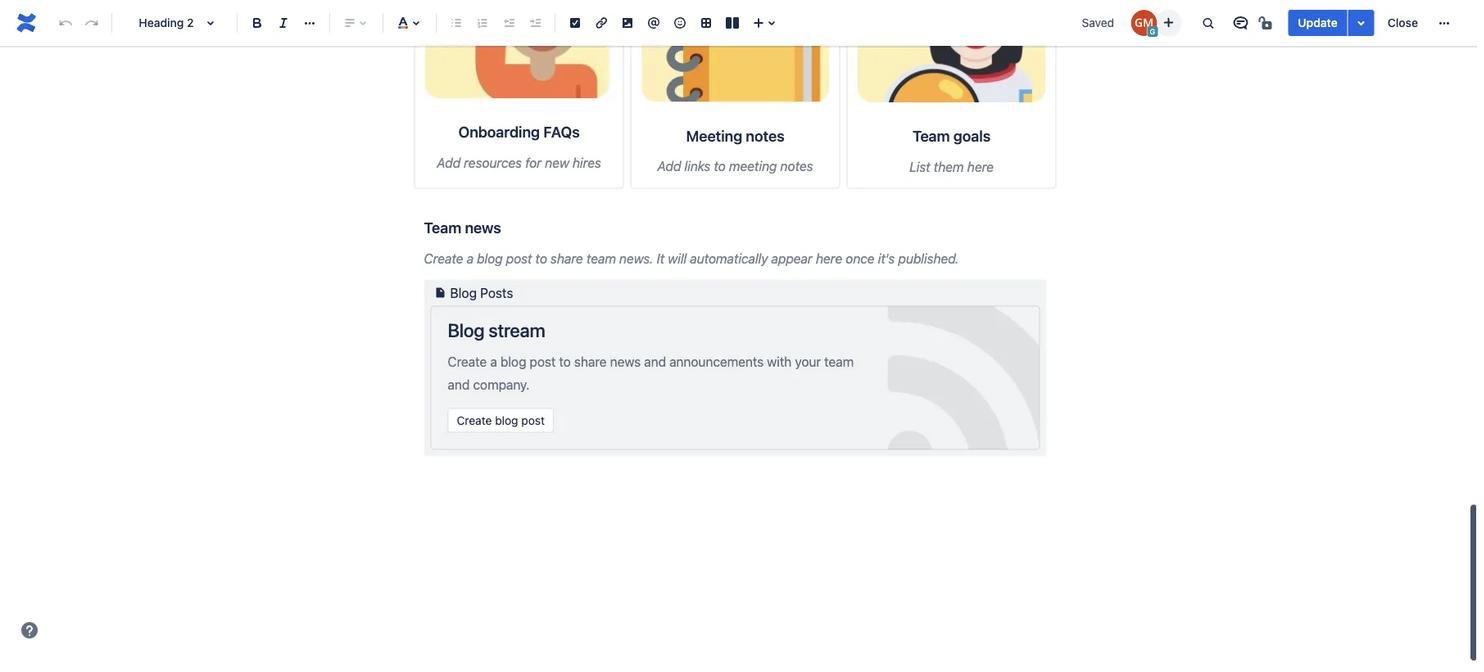 Task type: vqa. For each thing, say whether or not it's contained in the screenshot.
Invite
no



Task type: locate. For each thing, give the bounding box(es) containing it.
create for create blog post
[[457, 414, 492, 427]]

team inside create a blog post to share news and announcements with your team and company.
[[824, 354, 854, 370]]

create for create a blog post to share news and announcements with your team and company.
[[448, 354, 487, 370]]

close button
[[1378, 10, 1428, 36]]

0 vertical spatial post
[[506, 251, 532, 266]]

stream
[[489, 319, 545, 341]]

and left company.
[[448, 377, 470, 393]]

team up list
[[913, 128, 950, 145]]

1 vertical spatial here
[[816, 251, 842, 266]]

company.
[[473, 377, 530, 393]]

close
[[1388, 16, 1418, 29]]

posts
[[480, 285, 513, 300]]

1 horizontal spatial news
[[610, 354, 641, 370]]

1 horizontal spatial here
[[967, 159, 994, 175]]

0 vertical spatial share
[[551, 251, 583, 266]]

create up the blog posts image
[[424, 251, 463, 266]]

add left resources
[[437, 155, 460, 170]]

onboarding faqs
[[458, 123, 580, 141]]

add image, video, or file image
[[618, 13, 637, 33]]

1 vertical spatial blog
[[500, 354, 526, 370]]

links
[[684, 159, 710, 174]]

heading 2
[[139, 16, 194, 29]]

team
[[586, 251, 616, 266], [824, 354, 854, 370]]

a for create a blog post to share team news. it will automatically appear here once it's published.
[[467, 251, 473, 266]]

0 horizontal spatial team
[[586, 251, 616, 266]]

a down team news
[[467, 251, 473, 266]]

1 vertical spatial team
[[824, 354, 854, 370]]

blog posts image
[[431, 283, 450, 303]]

0 vertical spatial and
[[644, 354, 666, 370]]

update
[[1298, 16, 1338, 29]]

blog for blog stream
[[448, 319, 485, 341]]

post for team
[[506, 251, 532, 266]]

1 horizontal spatial add
[[657, 159, 681, 174]]

notes right meeting
[[780, 159, 813, 174]]

0 horizontal spatial add
[[437, 155, 460, 170]]

0 vertical spatial create
[[424, 251, 463, 266]]

goals
[[953, 128, 991, 145]]

1 vertical spatial team
[[424, 219, 461, 237]]

0 horizontal spatial a
[[467, 251, 473, 266]]

add
[[437, 155, 460, 170], [657, 159, 681, 174]]

0 horizontal spatial here
[[816, 251, 842, 266]]

1 horizontal spatial a
[[490, 354, 497, 370]]

create
[[424, 251, 463, 266], [448, 354, 487, 370], [457, 414, 492, 427]]

layouts image
[[723, 13, 742, 33]]

heading 2 button
[[119, 5, 230, 41]]

Main content area, start typing to enter text. text field
[[414, 0, 1056, 554]]

blog down blog posts
[[448, 319, 485, 341]]

indent tab image
[[525, 13, 545, 33]]

post inside button
[[521, 414, 545, 427]]

it's
[[878, 251, 895, 266]]

to inside create a blog post to share news and announcements with your team and company.
[[559, 354, 571, 370]]

2 horizontal spatial to
[[714, 159, 726, 174]]

blog left posts
[[450, 285, 477, 300]]

and left announcements
[[644, 354, 666, 370]]

italic ⌘i image
[[274, 13, 293, 33]]

post up posts
[[506, 251, 532, 266]]

a inside create a blog post to share news and announcements with your team and company.
[[490, 354, 497, 370]]

2 vertical spatial post
[[521, 414, 545, 427]]

confluence image
[[13, 10, 39, 36]]

1 vertical spatial share
[[574, 354, 607, 370]]

post
[[506, 251, 532, 266], [530, 354, 556, 370], [521, 414, 545, 427]]

published.
[[898, 251, 959, 266]]

0 vertical spatial blog
[[477, 251, 503, 266]]

create blog post
[[457, 414, 545, 427]]

team up the blog posts image
[[424, 219, 461, 237]]

add left links at the top left of page
[[657, 159, 681, 174]]

and
[[644, 354, 666, 370], [448, 377, 470, 393]]

appear
[[771, 251, 812, 266]]

news.
[[619, 251, 653, 266]]

post inside create a blog post to share news and announcements with your team and company.
[[530, 354, 556, 370]]

1 vertical spatial a
[[490, 354, 497, 370]]

blog up company.
[[500, 354, 526, 370]]

team left news.
[[586, 251, 616, 266]]

notes up meeting
[[746, 127, 784, 145]]

create down company.
[[457, 414, 492, 427]]

1 vertical spatial news
[[610, 354, 641, 370]]

add resources for new hires
[[437, 155, 601, 170]]

create inside create a blog post to share news and announcements with your team and company.
[[448, 354, 487, 370]]

here
[[967, 159, 994, 175], [816, 251, 842, 266]]

adjust update settings image
[[1352, 13, 1371, 33]]

0 horizontal spatial team
[[424, 219, 461, 237]]

resources
[[464, 155, 522, 170]]

1 vertical spatial create
[[448, 354, 487, 370]]

share inside create a blog post to share news and announcements with your team and company.
[[574, 354, 607, 370]]

to
[[714, 159, 726, 174], [535, 251, 547, 266], [559, 354, 571, 370]]

1 vertical spatial and
[[448, 377, 470, 393]]

1 vertical spatial blog
[[448, 319, 485, 341]]

here down goals
[[967, 159, 994, 175]]

announcements
[[669, 354, 764, 370]]

2 vertical spatial create
[[457, 414, 492, 427]]

2 vertical spatial blog
[[495, 414, 518, 427]]

share for news
[[574, 354, 607, 370]]

1 vertical spatial post
[[530, 354, 556, 370]]

0 vertical spatial here
[[967, 159, 994, 175]]

create inside button
[[457, 414, 492, 427]]

undo ⌘z image
[[56, 13, 75, 33]]

a up company.
[[490, 354, 497, 370]]

table image
[[696, 13, 716, 33]]

post down stream
[[530, 354, 556, 370]]

create up company.
[[448, 354, 487, 370]]

team right 'your' in the right bottom of the page
[[824, 354, 854, 370]]

team
[[913, 128, 950, 145], [424, 219, 461, 237]]

1 horizontal spatial team
[[824, 354, 854, 370]]

1 vertical spatial to
[[535, 251, 547, 266]]

news
[[465, 219, 501, 237], [610, 354, 641, 370]]

2 vertical spatial to
[[559, 354, 571, 370]]

1 horizontal spatial team
[[913, 128, 950, 145]]

post down company.
[[521, 414, 545, 427]]

0 horizontal spatial to
[[535, 251, 547, 266]]

a
[[467, 251, 473, 266], [490, 354, 497, 370]]

emoji image
[[670, 13, 690, 33]]

1 horizontal spatial to
[[559, 354, 571, 370]]

more formatting image
[[300, 13, 320, 33]]

them
[[934, 159, 964, 175]]

blog down company.
[[495, 414, 518, 427]]

0 vertical spatial a
[[467, 251, 473, 266]]

bullet list ⌘⇧8 image
[[446, 13, 466, 33]]

create a blog post to share team news. it will automatically appear here once it's published.
[[424, 251, 959, 266]]

blog
[[450, 285, 477, 300], [448, 319, 485, 341]]

0 vertical spatial team
[[913, 128, 950, 145]]

blog
[[477, 251, 503, 266], [500, 354, 526, 370], [495, 414, 518, 427]]

notes
[[746, 127, 784, 145], [780, 159, 813, 174]]

numbered list ⌘⇧7 image
[[473, 13, 492, 33]]

team for team goals
[[913, 128, 950, 145]]

share
[[551, 251, 583, 266], [574, 354, 607, 370]]

team for team news
[[424, 219, 461, 237]]

0 vertical spatial news
[[465, 219, 501, 237]]

here left 'once'
[[816, 251, 842, 266]]

1 vertical spatial notes
[[780, 159, 813, 174]]

1 horizontal spatial and
[[644, 354, 666, 370]]

blog inside create a blog post to share news and announcements with your team and company.
[[500, 354, 526, 370]]

with
[[767, 354, 792, 370]]

0 vertical spatial blog
[[450, 285, 477, 300]]

blog up posts
[[477, 251, 503, 266]]



Task type: describe. For each thing, give the bounding box(es) containing it.
redo ⌘⇧z image
[[82, 13, 102, 33]]

comment icon image
[[1231, 13, 1250, 33]]

heading
[[139, 16, 184, 29]]

will
[[668, 251, 687, 266]]

onboarding
[[458, 123, 540, 141]]

confluence image
[[13, 10, 39, 36]]

automatically
[[690, 251, 768, 266]]

0 vertical spatial team
[[586, 251, 616, 266]]

saved
[[1082, 16, 1114, 29]]

meeting notes
[[686, 127, 784, 145]]

faqs
[[543, 123, 580, 141]]

hires
[[573, 155, 601, 170]]

news inside create a blog post to share news and announcements with your team and company.
[[610, 354, 641, 370]]

list them here
[[909, 159, 994, 175]]

new
[[545, 155, 569, 170]]

2
[[187, 16, 194, 29]]

post for news
[[530, 354, 556, 370]]

link image
[[591, 13, 611, 33]]

meeting
[[686, 127, 742, 145]]

for
[[525, 155, 542, 170]]

more image
[[1434, 13, 1454, 33]]

team news
[[424, 219, 501, 237]]

blog for create a blog post to share news and announcements with your team and company.
[[500, 354, 526, 370]]

blog posts
[[450, 285, 513, 300]]

blog inside button
[[495, 414, 518, 427]]

no restrictions image
[[1257, 13, 1277, 33]]

find and replace image
[[1198, 13, 1218, 33]]

it
[[657, 251, 664, 266]]

invite to edit image
[[1159, 13, 1178, 32]]

0 horizontal spatial news
[[465, 219, 501, 237]]

blog stream
[[448, 319, 545, 341]]

a for create a blog post to share news and announcements with your team and company.
[[490, 354, 497, 370]]

help image
[[20, 621, 39, 641]]

your
[[795, 354, 821, 370]]

team goals
[[913, 128, 991, 145]]

giulia masi image
[[1131, 10, 1157, 36]]

0 vertical spatial to
[[714, 159, 726, 174]]

add links to meeting notes
[[657, 159, 813, 174]]

blog for blog posts
[[450, 285, 477, 300]]

update button
[[1288, 10, 1347, 36]]

bold ⌘b image
[[247, 13, 267, 33]]

blog for create a blog post to share team news. it will automatically appear here once it's published.
[[477, 251, 503, 266]]

to for and
[[559, 354, 571, 370]]

action item image
[[565, 13, 585, 33]]

add for onboarding faqs
[[437, 155, 460, 170]]

create blog post button
[[448, 408, 554, 433]]

outdent ⇧tab image
[[499, 13, 519, 33]]

add for meeting notes
[[657, 159, 681, 174]]

0 vertical spatial notes
[[746, 127, 784, 145]]

0 horizontal spatial and
[[448, 377, 470, 393]]

once
[[846, 251, 875, 266]]

create for create a blog post to share team news. it will automatically appear here once it's published.
[[424, 251, 463, 266]]

to for news.
[[535, 251, 547, 266]]

list
[[909, 159, 930, 175]]

mention image
[[644, 13, 664, 33]]

share for team
[[551, 251, 583, 266]]

create a blog post to share news and announcements with your team and company.
[[448, 354, 854, 393]]

meeting
[[729, 159, 777, 174]]



